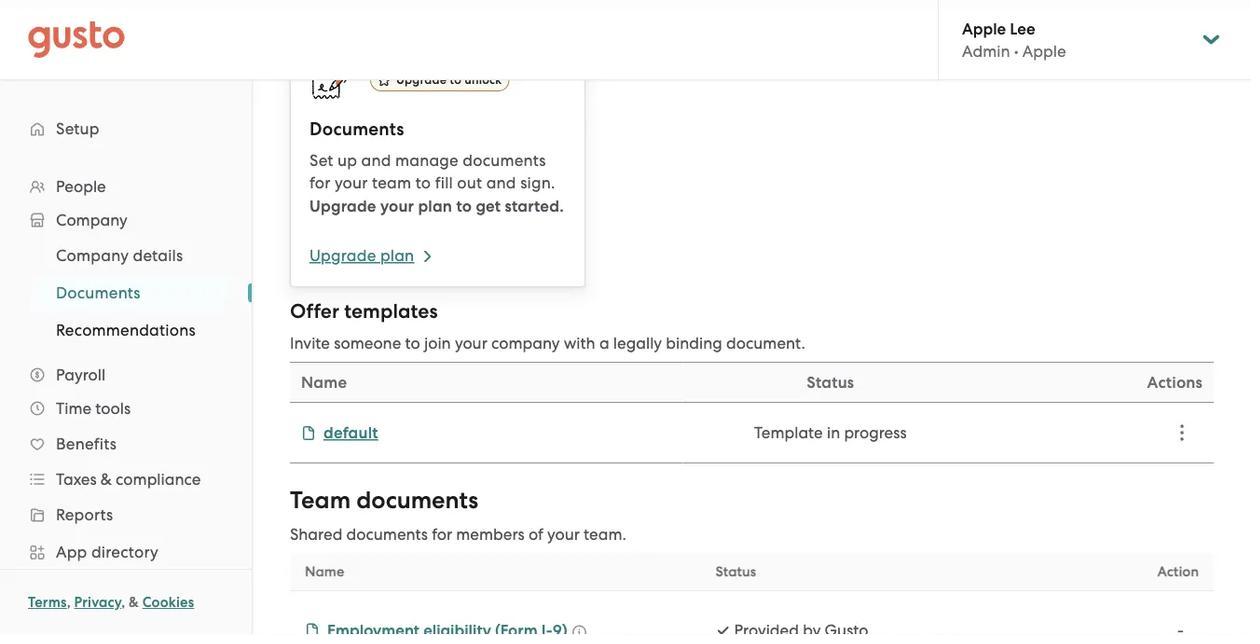 Task type: describe. For each thing, give the bounding box(es) containing it.
offer templates
[[290, 300, 438, 323]]

recommendations link
[[34, 313, 233, 347]]

someone
[[334, 334, 401, 353]]

company for company details
[[56, 246, 129, 265]]

in
[[827, 424, 841, 442]]

app
[[56, 543, 87, 562]]

privacy
[[74, 594, 121, 611]]

time tools
[[56, 399, 131, 418]]

upgrade inside the set up and manage documents for your team to fill out and sign. upgrade your plan to get started.
[[310, 196, 377, 216]]

privacy link
[[74, 594, 121, 611]]

1 horizontal spatial and
[[487, 174, 517, 192]]

company details link
[[34, 239, 233, 272]]

set
[[310, 151, 334, 170]]

0 horizontal spatial apple
[[963, 19, 1007, 38]]

lee
[[1011, 19, 1036, 38]]

1 vertical spatial &
[[129, 594, 139, 611]]

app directory link
[[19, 535, 233, 569]]

1 horizontal spatial apple
[[1023, 42, 1067, 60]]

compliance
[[116, 470, 201, 489]]

reports link
[[19, 498, 233, 532]]

list containing company details
[[0, 237, 252, 349]]

company details
[[56, 246, 183, 265]]

0 horizontal spatial and
[[362, 151, 391, 170]]

documents for team documents
[[357, 487, 479, 515]]

list containing people
[[0, 170, 252, 635]]

to left the join
[[405, 334, 421, 353]]

templates
[[344, 300, 438, 323]]

invite
[[290, 334, 330, 353]]

default
[[324, 423, 379, 442]]

manage
[[396, 151, 459, 170]]

terms link
[[28, 594, 67, 611]]

home image
[[28, 21, 125, 58]]

1 horizontal spatial module__icon___go7vc image
[[572, 625, 587, 635]]

to down 'out'
[[457, 196, 472, 216]]

upgrade for upgrade to unlock
[[396, 73, 447, 87]]

documents inside the set up and manage documents for your team to fill out and sign. upgrade your plan to get started.
[[463, 151, 546, 170]]

documents for shared documents for members of your team.
[[347, 525, 428, 544]]

of
[[529, 525, 544, 544]]

benefits link
[[19, 427, 233, 461]]

binding
[[666, 334, 723, 353]]

gusto navigation element
[[0, 80, 252, 635]]

1 , from the left
[[67, 594, 71, 611]]

default link
[[301, 423, 379, 442]]

app directory
[[56, 543, 159, 562]]

offer
[[290, 300, 340, 323]]

& inside dropdown button
[[101, 470, 112, 489]]

up
[[338, 151, 357, 170]]

documents inside list
[[56, 284, 141, 302]]

sign.
[[521, 174, 556, 192]]

terms , privacy , & cookies
[[28, 594, 194, 611]]

shared documents for members of your team.
[[290, 525, 627, 544]]

tools
[[95, 399, 131, 418]]

directory
[[91, 543, 159, 562]]

reports
[[56, 506, 113, 524]]

payroll
[[56, 366, 106, 384]]

team
[[290, 487, 351, 515]]

invite someone to join your company with a legally binding document.
[[290, 334, 806, 353]]

payroll button
[[19, 358, 233, 392]]

status for action
[[716, 563, 757, 580]]

team
[[372, 174, 412, 192]]

name for actions
[[301, 373, 347, 392]]

taxes
[[56, 470, 97, 489]]



Task type: vqa. For each thing, say whether or not it's contained in the screenshot.
when
no



Task type: locate. For each thing, give the bounding box(es) containing it.
0 vertical spatial for
[[310, 174, 331, 192]]

documents down team documents
[[347, 525, 428, 544]]

0 horizontal spatial module__icon___go7vc image
[[305, 623, 320, 635]]

and up team
[[362, 151, 391, 170]]

1 horizontal spatial &
[[129, 594, 139, 611]]

2 company from the top
[[56, 246, 129, 265]]

started.
[[505, 196, 564, 216]]

1 company from the top
[[56, 211, 128, 229]]

your down up
[[335, 174, 368, 192]]

list
[[0, 170, 252, 635], [0, 237, 252, 349]]

benefits
[[56, 435, 117, 453]]

for
[[310, 174, 331, 192], [432, 525, 453, 544]]

action
[[1158, 563, 1200, 580]]

upgrade left 'unlock'
[[396, 73, 447, 87]]

,
[[67, 594, 71, 611], [121, 594, 125, 611]]

0 vertical spatial name
[[301, 373, 347, 392]]

people button
[[19, 170, 233, 203]]

to left fill
[[416, 174, 431, 192]]

0 vertical spatial upgrade
[[396, 73, 447, 87]]

company down people
[[56, 211, 128, 229]]

cookies
[[142, 594, 194, 611]]

plan down fill
[[418, 196, 453, 216]]

a
[[600, 334, 610, 353]]

plan inside the set up and manage documents for your team to fill out and sign. upgrade your plan to get started.
[[418, 196, 453, 216]]

fill
[[435, 174, 453, 192]]

out
[[457, 174, 483, 192]]

2 , from the left
[[121, 594, 125, 611]]

0 horizontal spatial for
[[310, 174, 331, 192]]

name down invite
[[301, 373, 347, 392]]

1 vertical spatial plan
[[381, 246, 415, 265]]

for left "members"
[[432, 525, 453, 544]]

to left 'unlock'
[[450, 73, 462, 87]]

, left cookies button
[[121, 594, 125, 611]]

company button
[[19, 203, 233, 237]]

documents
[[310, 118, 404, 140], [56, 284, 141, 302]]

company inside dropdown button
[[56, 211, 128, 229]]

upgrade
[[396, 73, 447, 87], [310, 196, 377, 216], [310, 246, 376, 265]]

admin
[[963, 42, 1011, 60]]

company for company
[[56, 211, 128, 229]]

and
[[362, 151, 391, 170], [487, 174, 517, 192]]

0 vertical spatial status
[[807, 373, 855, 392]]

1 vertical spatial upgrade
[[310, 196, 377, 216]]

1 vertical spatial status
[[716, 563, 757, 580]]

company down "company" dropdown button
[[56, 246, 129, 265]]

plan
[[418, 196, 453, 216], [381, 246, 415, 265]]

0 vertical spatial company
[[56, 211, 128, 229]]

1 horizontal spatial ,
[[121, 594, 125, 611]]

details
[[133, 246, 183, 265]]

1 vertical spatial company
[[56, 246, 129, 265]]

get
[[476, 196, 501, 216]]

0 horizontal spatial status
[[716, 563, 757, 580]]

members
[[456, 525, 525, 544]]

upgrade plan
[[310, 246, 415, 265]]

terms
[[28, 594, 67, 611]]

company
[[56, 211, 128, 229], [56, 246, 129, 265]]

0 horizontal spatial &
[[101, 470, 112, 489]]

2 list from the top
[[0, 237, 252, 349]]

legally
[[614, 334, 662, 353]]

1 vertical spatial for
[[432, 525, 453, 544]]

template
[[755, 424, 824, 442]]

recommendations
[[56, 321, 196, 340]]

for inside the set up and manage documents for your team to fill out and sign. upgrade your plan to get started.
[[310, 174, 331, 192]]

1 vertical spatial apple
[[1023, 42, 1067, 60]]

1 vertical spatial and
[[487, 174, 517, 192]]

progress
[[845, 424, 908, 442]]

, left privacy
[[67, 594, 71, 611]]

1 horizontal spatial documents
[[310, 118, 404, 140]]

apple lee admin • apple
[[963, 19, 1067, 60]]

apple right •
[[1023, 42, 1067, 60]]

documents up sign.
[[463, 151, 546, 170]]

documents
[[463, 151, 546, 170], [357, 487, 479, 515], [347, 525, 428, 544]]

plan up templates
[[381, 246, 415, 265]]

taxes & compliance button
[[19, 463, 233, 496]]

unlock
[[465, 73, 502, 87]]

status for actions
[[807, 373, 855, 392]]

name for action
[[305, 563, 345, 580]]

and up get
[[487, 174, 517, 192]]

apple
[[963, 19, 1007, 38], [1023, 42, 1067, 60]]

status
[[807, 373, 855, 392], [716, 563, 757, 580]]

1 vertical spatial name
[[305, 563, 345, 580]]

join
[[424, 334, 451, 353]]

setup link
[[19, 112, 233, 146]]

0 vertical spatial documents
[[310, 118, 404, 140]]

&
[[101, 470, 112, 489], [129, 594, 139, 611]]

1 vertical spatial documents
[[357, 487, 479, 515]]

2 vertical spatial documents
[[347, 525, 428, 544]]

set up and manage documents for your team to fill out and sign. upgrade your plan to get started.
[[310, 151, 564, 216]]

time tools button
[[19, 392, 233, 425]]

cookies button
[[142, 591, 194, 614]]

& right taxes at the left bottom
[[101, 470, 112, 489]]

taxes & compliance
[[56, 470, 201, 489]]

upgrade to unlock
[[396, 73, 502, 87]]

1 vertical spatial documents
[[56, 284, 141, 302]]

template in progress
[[755, 424, 908, 442]]

to
[[450, 73, 462, 87], [416, 174, 431, 192], [457, 196, 472, 216], [405, 334, 421, 353]]

documents down the company details
[[56, 284, 141, 302]]

document.
[[727, 334, 806, 353]]

time
[[56, 399, 92, 418]]

company
[[492, 334, 560, 353]]

actions
[[1148, 373, 1203, 392]]

upgrade for upgrade plan
[[310, 246, 376, 265]]

with
[[564, 334, 596, 353]]

your right the join
[[455, 334, 488, 353]]

1 horizontal spatial status
[[807, 373, 855, 392]]

1 horizontal spatial for
[[432, 525, 453, 544]]

0 horizontal spatial ,
[[67, 594, 71, 611]]

module__icon___go7vc image
[[305, 623, 320, 635], [572, 625, 587, 635]]

•
[[1015, 42, 1019, 60]]

your
[[335, 174, 368, 192], [381, 196, 414, 216], [455, 334, 488, 353], [548, 525, 580, 544]]

2 vertical spatial upgrade
[[310, 246, 376, 265]]

team documents
[[290, 487, 479, 515]]

0 vertical spatial documents
[[463, 151, 546, 170]]

0 horizontal spatial documents
[[56, 284, 141, 302]]

1 list from the top
[[0, 170, 252, 635]]

your right of
[[548, 525, 580, 544]]

documents link
[[34, 276, 233, 310]]

name
[[301, 373, 347, 392], [305, 563, 345, 580]]

0 vertical spatial and
[[362, 151, 391, 170]]

0 vertical spatial &
[[101, 470, 112, 489]]

your down team
[[381, 196, 414, 216]]

shared
[[290, 525, 343, 544]]

for down set
[[310, 174, 331, 192]]

setup
[[56, 119, 100, 138]]

team.
[[584, 525, 627, 544]]

people
[[56, 177, 106, 196]]

upgrade down up
[[310, 196, 377, 216]]

& left cookies
[[129, 594, 139, 611]]

upgrade up "offer templates" at left
[[310, 246, 376, 265]]

0 horizontal spatial plan
[[381, 246, 415, 265]]

name down shared
[[305, 563, 345, 580]]

apple up admin
[[963, 19, 1007, 38]]

documents up "shared documents for members of your team."
[[357, 487, 479, 515]]

0 vertical spatial apple
[[963, 19, 1007, 38]]

0 vertical spatial plan
[[418, 196, 453, 216]]

documents up up
[[310, 118, 404, 140]]

1 horizontal spatial plan
[[418, 196, 453, 216]]



